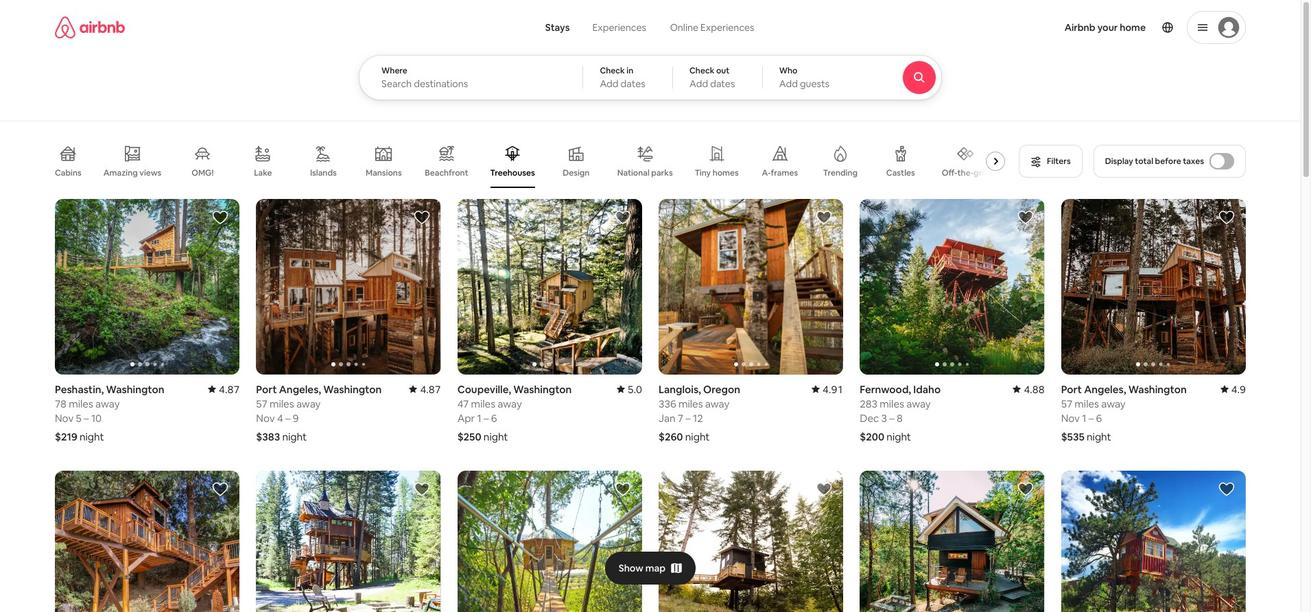 Task type: describe. For each thing, give the bounding box(es) containing it.
add to wishlist: peshastin, washington image
[[212, 209, 229, 226]]

show
[[619, 562, 644, 574]]

show map
[[619, 562, 666, 574]]

washington inside peshastin, washington 78 miles away nov 5 – 10 $219 night
[[106, 383, 164, 396]]

national parks
[[618, 167, 673, 178]]

map
[[646, 562, 666, 574]]

apr
[[458, 412, 475, 425]]

4.9 out of 5 average rating image
[[1221, 383, 1246, 396]]

away for langlois, oregon
[[705, 397, 730, 410]]

add for check out add dates
[[690, 78, 708, 90]]

port angeles, washington 57 miles away nov 4 – 9 $383 night
[[256, 383, 382, 443]]

4.87 for peshastin, washington 78 miles away nov 5 – 10 $219 night
[[219, 383, 240, 396]]

homes
[[713, 167, 739, 178]]

stays tab panel
[[359, 55, 980, 100]]

tiny homes
[[695, 167, 739, 178]]

washington inside coupeville, washington 47 miles away apr 1 – 6 $250 night
[[514, 383, 572, 396]]

home
[[1120, 21, 1146, 34]]

show map button
[[605, 552, 696, 585]]

night inside port angeles, washington 57 miles away nov 1 – 6 $535 night
[[1087, 430, 1111, 443]]

add to wishlist: coupeville, washington image
[[615, 209, 631, 226]]

– for fernwood, idaho
[[890, 412, 895, 425]]

mansions
[[366, 167, 402, 178]]

fernwood,
[[860, 383, 911, 396]]

check in add dates
[[600, 65, 646, 90]]

4.9
[[1232, 383, 1246, 396]]

total
[[1135, 156, 1154, 167]]

port angeles, washington 57 miles away nov 1 – 6 $535 night
[[1061, 383, 1187, 443]]

port for port angeles, washington 57 miles away nov 1 – 6 $535 night
[[1061, 383, 1082, 396]]

– inside port angeles, washington 57 miles away nov 4 – 9 $383 night
[[285, 412, 291, 425]]

coupeville, washington 47 miles away apr 1 – 6 $250 night
[[458, 383, 572, 443]]

langlois,
[[659, 383, 701, 396]]

filters button
[[1019, 145, 1083, 178]]

283
[[860, 397, 878, 410]]

profile element
[[788, 0, 1246, 55]]

add to wishlist: port angeles, washington image
[[414, 209, 430, 226]]

castles
[[887, 167, 915, 178]]

miles inside port angeles, washington 57 miles away nov 4 – 9 $383 night
[[270, 397, 294, 410]]

nov for nov 4 – 9
[[256, 412, 275, 425]]

who
[[779, 65, 798, 76]]

1 inside coupeville, washington 47 miles away apr 1 – 6 $250 night
[[477, 412, 482, 425]]

online experiences link
[[658, 14, 767, 41]]

$200
[[860, 430, 885, 443]]

add to wishlist: sooke, canada image
[[212, 481, 229, 497]]

tiny
[[695, 167, 711, 178]]

check out add dates
[[690, 65, 735, 90]]

jan
[[659, 412, 676, 425]]

4.87 out of 5 average rating image
[[208, 383, 240, 396]]

– inside port angeles, washington 57 miles away nov 1 – 6 $535 night
[[1089, 412, 1094, 425]]

the-
[[958, 167, 974, 178]]

washington inside port angeles, washington 57 miles away nov 1 – 6 $535 night
[[1129, 383, 1187, 396]]

views
[[140, 167, 162, 178]]

add to wishlist: white salmon, washington image
[[816, 481, 833, 497]]

off-the-grid
[[942, 167, 989, 178]]

none search field containing stays
[[359, 0, 980, 100]]

5.0
[[628, 383, 642, 396]]

47
[[458, 397, 469, 410]]

experiences inside button
[[593, 21, 646, 34]]

lake
[[254, 167, 272, 178]]

angeles, for nov 1 – 6
[[1084, 383, 1126, 396]]

what can we help you find? tab list
[[534, 14, 658, 41]]

display total before taxes button
[[1094, 145, 1246, 178]]

angeles, for nov 4 – 9
[[279, 383, 321, 396]]

islands
[[310, 167, 337, 178]]

$250
[[458, 430, 481, 443]]

nov for nov 1 – 6
[[1061, 412, 1080, 425]]

grid
[[974, 167, 989, 178]]

experiences button
[[581, 14, 658, 41]]

omg!
[[192, 167, 214, 178]]

12
[[693, 412, 703, 425]]

Where field
[[382, 78, 561, 90]]

dates for check out add dates
[[710, 78, 735, 90]]

off-
[[942, 167, 958, 178]]

where
[[382, 65, 408, 76]]

4.87 for port angeles, washington 57 miles away nov 4 – 9 $383 night
[[420, 383, 441, 396]]

57 for nov 1 – 6
[[1061, 397, 1073, 410]]

away for peshastin, washington
[[95, 397, 120, 410]]

add inside the who add guests
[[779, 78, 798, 90]]

a-frames
[[762, 167, 798, 178]]

6 inside port angeles, washington 57 miles away nov 1 – 6 $535 night
[[1096, 412, 1102, 425]]

langlois, oregon 336 miles away jan 7 – 12 $260 night
[[659, 383, 740, 443]]

dec
[[860, 412, 879, 425]]

parks
[[652, 167, 673, 178]]

peshastin, washington 78 miles away nov 5 – 10 $219 night
[[55, 383, 164, 443]]

online
[[670, 21, 699, 34]]

4.88
[[1024, 383, 1045, 396]]

336
[[659, 397, 676, 410]]

add for check in add dates
[[600, 78, 619, 90]]

before
[[1155, 156, 1181, 167]]

stays button
[[534, 14, 581, 41]]

guests
[[800, 78, 830, 90]]

6 inside coupeville, washington 47 miles away apr 1 – 6 $250 night
[[491, 412, 497, 425]]

4
[[277, 412, 283, 425]]

beachfront
[[425, 167, 468, 178]]

idaho
[[914, 383, 941, 396]]

port for port angeles, washington 57 miles away nov 4 – 9 $383 night
[[256, 383, 277, 396]]

group containing amazing views
[[55, 135, 1011, 188]]

away for fernwood, idaho
[[907, 397, 931, 410]]

night inside port angeles, washington 57 miles away nov 4 – 9 $383 night
[[282, 430, 307, 443]]

4.91 out of 5 average rating image
[[812, 383, 844, 396]]

7
[[678, 412, 684, 425]]

$383
[[256, 430, 280, 443]]

5.0 out of 5 average rating image
[[617, 383, 642, 396]]



Task type: vqa. For each thing, say whether or not it's contained in the screenshot.
1
yes



Task type: locate. For each thing, give the bounding box(es) containing it.
1 6 from the left
[[491, 412, 497, 425]]

check for check out add dates
[[690, 65, 715, 76]]

night for coupeville, washington 47 miles away apr 1 – 6 $250 night
[[484, 430, 508, 443]]

washington inside port angeles, washington 57 miles away nov 4 – 9 $383 night
[[323, 383, 382, 396]]

3 nov from the left
[[1061, 412, 1080, 425]]

1 horizontal spatial add
[[690, 78, 708, 90]]

6 miles from the left
[[1075, 397, 1099, 410]]

check left out on the right of the page
[[690, 65, 715, 76]]

1 57 from the left
[[256, 397, 267, 410]]

3 add from the left
[[779, 78, 798, 90]]

1 right apr
[[477, 412, 482, 425]]

cabins
[[55, 167, 81, 178]]

6 night from the left
[[1087, 430, 1111, 443]]

2 nov from the left
[[256, 412, 275, 425]]

away inside port angeles, washington 57 miles away nov 4 – 9 $383 night
[[296, 397, 321, 410]]

4.88 out of 5 average rating image
[[1013, 383, 1045, 396]]

1 4.87 from the left
[[219, 383, 240, 396]]

add down who
[[779, 78, 798, 90]]

who add guests
[[779, 65, 830, 90]]

nov
[[55, 412, 74, 425], [256, 412, 275, 425], [1061, 412, 1080, 425]]

4.87 out of 5 average rating image
[[409, 383, 441, 396]]

away inside langlois, oregon 336 miles away jan 7 – 12 $260 night
[[705, 397, 730, 410]]

– inside langlois, oregon 336 miles away jan 7 – 12 $260 night
[[686, 412, 691, 425]]

nov up $535
[[1061, 412, 1080, 425]]

2 57 from the left
[[1061, 397, 1073, 410]]

taxes
[[1183, 156, 1204, 167]]

night inside fernwood, idaho 283 miles away dec 3 – 8 $200 night
[[887, 430, 911, 443]]

1 up $535
[[1082, 412, 1087, 425]]

2 4.87 from the left
[[420, 383, 441, 396]]

miles inside coupeville, washington 47 miles away apr 1 – 6 $250 night
[[471, 397, 496, 410]]

port inside port angeles, washington 57 miles away nov 1 – 6 $535 night
[[1061, 383, 1082, 396]]

0 horizontal spatial 4.87
[[219, 383, 240, 396]]

3
[[882, 412, 887, 425]]

2 dates from the left
[[710, 78, 735, 90]]

night right $535
[[1087, 430, 1111, 443]]

4 away from the left
[[907, 397, 931, 410]]

2 miles from the left
[[270, 397, 294, 410]]

nov left the 5
[[55, 412, 74, 425]]

1 – from the left
[[84, 412, 89, 425]]

experiences up in
[[593, 21, 646, 34]]

0 horizontal spatial check
[[600, 65, 625, 76]]

display total before taxes
[[1105, 156, 1204, 167]]

add to wishlist: port angeles, washington image
[[1219, 209, 1235, 226]]

1
[[477, 412, 482, 425], [1082, 412, 1087, 425]]

9
[[293, 412, 299, 425]]

1 horizontal spatial angeles,
[[1084, 383, 1126, 396]]

1 miles from the left
[[69, 397, 93, 410]]

5
[[76, 412, 82, 425]]

amazing views
[[103, 167, 162, 178]]

miles down the peshastin,
[[69, 397, 93, 410]]

angeles, up 9
[[279, 383, 321, 396]]

78
[[55, 397, 66, 410]]

check inside check out add dates
[[690, 65, 715, 76]]

3 away from the left
[[705, 397, 730, 410]]

night down 8
[[887, 430, 911, 443]]

stays
[[545, 21, 570, 34]]

add to wishlist: jacksonville, oregon image
[[1017, 481, 1034, 497]]

out
[[716, 65, 730, 76]]

4 – from the left
[[890, 412, 895, 425]]

add down online experiences
[[690, 78, 708, 90]]

– for langlois, oregon
[[686, 412, 691, 425]]

4 washington from the left
[[1129, 383, 1187, 396]]

2 experiences from the left
[[701, 21, 755, 34]]

0 horizontal spatial angeles,
[[279, 383, 321, 396]]

5 miles from the left
[[471, 397, 496, 410]]

trending
[[823, 167, 858, 178]]

add to wishlist: fernwood, idaho image
[[1017, 209, 1034, 226]]

away for coupeville, washington
[[498, 397, 522, 410]]

away inside fernwood, idaho 283 miles away dec 3 – 8 $200 night
[[907, 397, 931, 410]]

night inside peshastin, washington 78 miles away nov 5 – 10 $219 night
[[80, 430, 104, 443]]

1 night from the left
[[80, 430, 104, 443]]

1 angeles, from the left
[[279, 383, 321, 396]]

5 away from the left
[[498, 397, 522, 410]]

$535
[[1061, 430, 1085, 443]]

port right 4.88 on the bottom of the page
[[1061, 383, 1082, 396]]

2 – from the left
[[285, 412, 291, 425]]

miles
[[69, 397, 93, 410], [270, 397, 294, 410], [679, 397, 703, 410], [880, 397, 904, 410], [471, 397, 496, 410], [1075, 397, 1099, 410]]

6
[[491, 412, 497, 425], [1096, 412, 1102, 425]]

1 add from the left
[[600, 78, 619, 90]]

– inside peshastin, washington 78 miles away nov 5 – 10 $219 night
[[84, 412, 89, 425]]

dates
[[621, 78, 646, 90], [710, 78, 735, 90]]

away inside port angeles, washington 57 miles away nov 1 – 6 $535 night
[[1102, 397, 1126, 410]]

1 check from the left
[[600, 65, 625, 76]]

1 nov from the left
[[55, 412, 74, 425]]

57 for nov 4 – 9
[[256, 397, 267, 410]]

night down 10
[[80, 430, 104, 443]]

4.91
[[823, 383, 844, 396]]

1 away from the left
[[95, 397, 120, 410]]

night inside coupeville, washington 47 miles away apr 1 – 6 $250 night
[[484, 430, 508, 443]]

5 – from the left
[[484, 412, 489, 425]]

miles up 12
[[679, 397, 703, 410]]

0 horizontal spatial nov
[[55, 412, 74, 425]]

add inside check out add dates
[[690, 78, 708, 90]]

2 port from the left
[[1061, 383, 1082, 396]]

check
[[600, 65, 625, 76], [690, 65, 715, 76]]

frames
[[771, 167, 798, 178]]

angeles, up $535
[[1084, 383, 1126, 396]]

dates inside check in add dates
[[621, 78, 646, 90]]

2 1 from the left
[[1082, 412, 1087, 425]]

airbnb your home link
[[1057, 13, 1154, 42]]

3 night from the left
[[685, 430, 710, 443]]

online experiences
[[670, 21, 755, 34]]

port right 4.87 out of 5 average rating icon
[[256, 383, 277, 396]]

2 add from the left
[[690, 78, 708, 90]]

5 night from the left
[[484, 430, 508, 443]]

oregon
[[703, 383, 740, 396]]

– inside fernwood, idaho 283 miles away dec 3 – 8 $200 night
[[890, 412, 895, 425]]

3 miles from the left
[[679, 397, 703, 410]]

57 inside port angeles, washington 57 miles away nov 4 – 9 $383 night
[[256, 397, 267, 410]]

2 check from the left
[[690, 65, 715, 76]]

1 1 from the left
[[477, 412, 482, 425]]

add to wishlist: lyons, colorado image
[[1219, 481, 1235, 497]]

angeles, inside port angeles, washington 57 miles away nov 4 – 9 $383 night
[[279, 383, 321, 396]]

amazing
[[103, 167, 138, 178]]

nov inside port angeles, washington 57 miles away nov 1 – 6 $535 night
[[1061, 412, 1080, 425]]

night down 12
[[685, 430, 710, 443]]

angeles, inside port angeles, washington 57 miles away nov 1 – 6 $535 night
[[1084, 383, 1126, 396]]

4 night from the left
[[887, 430, 911, 443]]

night
[[80, 430, 104, 443], [282, 430, 307, 443], [685, 430, 710, 443], [887, 430, 911, 443], [484, 430, 508, 443], [1087, 430, 1111, 443]]

display
[[1105, 156, 1134, 167]]

– for coupeville, washington
[[484, 412, 489, 425]]

night right $250
[[484, 430, 508, 443]]

check inside check in add dates
[[600, 65, 625, 76]]

a-
[[762, 167, 771, 178]]

group
[[55, 135, 1011, 188], [55, 199, 240, 375], [256, 199, 441, 375], [458, 199, 642, 375], [659, 199, 844, 375], [860, 199, 1045, 375], [1061, 199, 1246, 375], [55, 471, 240, 612], [256, 471, 441, 612], [458, 471, 642, 612], [659, 471, 844, 612], [860, 471, 1045, 612], [1061, 471, 1246, 612]]

port inside port angeles, washington 57 miles away nov 4 – 9 $383 night
[[256, 383, 277, 396]]

1 inside port angeles, washington 57 miles away nov 1 – 6 $535 night
[[1082, 412, 1087, 425]]

away inside peshastin, washington 78 miles away nov 5 – 10 $219 night
[[95, 397, 120, 410]]

1 washington from the left
[[106, 383, 164, 396]]

$219
[[55, 430, 77, 443]]

4 miles from the left
[[880, 397, 904, 410]]

add to wishlist: langlois, oregon image
[[816, 209, 833, 226]]

0 horizontal spatial 1
[[477, 412, 482, 425]]

1 horizontal spatial experiences
[[701, 21, 755, 34]]

night down 9
[[282, 430, 307, 443]]

fernwood, idaho 283 miles away dec 3 – 8 $200 night
[[860, 383, 941, 443]]

peshastin,
[[55, 383, 104, 396]]

miles for peshastin, washington
[[69, 397, 93, 410]]

add down experiences button
[[600, 78, 619, 90]]

1 horizontal spatial 57
[[1061, 397, 1073, 410]]

6 away from the left
[[1102, 397, 1126, 410]]

angeles,
[[279, 383, 321, 396], [1084, 383, 1126, 396]]

experiences right online
[[701, 21, 755, 34]]

1 horizontal spatial port
[[1061, 383, 1082, 396]]

miles inside port angeles, washington 57 miles away nov 1 – 6 $535 night
[[1075, 397, 1099, 410]]

washington
[[106, 383, 164, 396], [323, 383, 382, 396], [514, 383, 572, 396], [1129, 383, 1187, 396]]

2 angeles, from the left
[[1084, 383, 1126, 396]]

1 horizontal spatial check
[[690, 65, 715, 76]]

4.87
[[219, 383, 240, 396], [420, 383, 441, 396]]

nov inside port angeles, washington 57 miles away nov 4 – 9 $383 night
[[256, 412, 275, 425]]

dates for check in add dates
[[621, 78, 646, 90]]

night for fernwood, idaho 283 miles away dec 3 – 8 $200 night
[[887, 430, 911, 443]]

– for peshastin, washington
[[84, 412, 89, 425]]

57 up $383
[[256, 397, 267, 410]]

airbnb your home
[[1065, 21, 1146, 34]]

dates down out on the right of the page
[[710, 78, 735, 90]]

add to wishlist: columbia falls, montana image
[[414, 481, 430, 497]]

away
[[95, 397, 120, 410], [296, 397, 321, 410], [705, 397, 730, 410], [907, 397, 931, 410], [498, 397, 522, 410], [1102, 397, 1126, 410]]

national
[[618, 167, 650, 178]]

2 washington from the left
[[323, 383, 382, 396]]

miles for fernwood, idaho
[[880, 397, 904, 410]]

1 dates from the left
[[621, 78, 646, 90]]

2 horizontal spatial add
[[779, 78, 798, 90]]

1 horizontal spatial 6
[[1096, 412, 1102, 425]]

add inside check in add dates
[[600, 78, 619, 90]]

0 horizontal spatial 57
[[256, 397, 267, 410]]

coupeville,
[[458, 383, 511, 396]]

1 port from the left
[[256, 383, 277, 396]]

filters
[[1047, 156, 1071, 167]]

miles inside peshastin, washington 78 miles away nov 5 – 10 $219 night
[[69, 397, 93, 410]]

– inside coupeville, washington 47 miles away apr 1 – 6 $250 night
[[484, 412, 489, 425]]

None search field
[[359, 0, 980, 100]]

miles inside fernwood, idaho 283 miles away dec 3 – 8 $200 night
[[880, 397, 904, 410]]

miles down 'coupeville,'
[[471, 397, 496, 410]]

miles up $535
[[1075, 397, 1099, 410]]

miles for langlois, oregon
[[679, 397, 703, 410]]

3 washington from the left
[[514, 383, 572, 396]]

night inside langlois, oregon 336 miles away jan 7 – 12 $260 night
[[685, 430, 710, 443]]

1 horizontal spatial 4.87
[[420, 383, 441, 396]]

add
[[600, 78, 619, 90], [690, 78, 708, 90], [779, 78, 798, 90]]

dates inside check out add dates
[[710, 78, 735, 90]]

treehouses
[[490, 167, 535, 178]]

0 horizontal spatial port
[[256, 383, 277, 396]]

check for check in add dates
[[600, 65, 625, 76]]

miles inside langlois, oregon 336 miles away jan 7 – 12 $260 night
[[679, 397, 703, 410]]

57 inside port angeles, washington 57 miles away nov 1 – 6 $535 night
[[1061, 397, 1073, 410]]

0 horizontal spatial dates
[[621, 78, 646, 90]]

8
[[897, 412, 903, 425]]

nov left 4
[[256, 412, 275, 425]]

1 experiences from the left
[[593, 21, 646, 34]]

0 horizontal spatial 6
[[491, 412, 497, 425]]

your
[[1098, 21, 1118, 34]]

in
[[627, 65, 634, 76]]

away inside coupeville, washington 47 miles away apr 1 – 6 $250 night
[[498, 397, 522, 410]]

0 horizontal spatial experiences
[[593, 21, 646, 34]]

check left in
[[600, 65, 625, 76]]

night for langlois, oregon 336 miles away jan 7 – 12 $260 night
[[685, 430, 710, 443]]

2 away from the left
[[296, 397, 321, 410]]

miles up 4
[[270, 397, 294, 410]]

6 – from the left
[[1089, 412, 1094, 425]]

2 horizontal spatial nov
[[1061, 412, 1080, 425]]

3 – from the left
[[686, 412, 691, 425]]

airbnb
[[1065, 21, 1096, 34]]

1 horizontal spatial nov
[[256, 412, 275, 425]]

57
[[256, 397, 267, 410], [1061, 397, 1073, 410]]

design
[[563, 167, 590, 178]]

1 horizontal spatial dates
[[710, 78, 735, 90]]

1 horizontal spatial 1
[[1082, 412, 1087, 425]]

57 up $535
[[1061, 397, 1073, 410]]

dates down in
[[621, 78, 646, 90]]

nov inside peshastin, washington 78 miles away nov 5 – 10 $219 night
[[55, 412, 74, 425]]

night for peshastin, washington 78 miles away nov 5 – 10 $219 night
[[80, 430, 104, 443]]

miles down 'fernwood,'
[[880, 397, 904, 410]]

add to wishlist: cave junction, oregon image
[[615, 481, 631, 497]]

–
[[84, 412, 89, 425], [285, 412, 291, 425], [686, 412, 691, 425], [890, 412, 895, 425], [484, 412, 489, 425], [1089, 412, 1094, 425]]

2 6 from the left
[[1096, 412, 1102, 425]]

0 horizontal spatial add
[[600, 78, 619, 90]]

2 night from the left
[[282, 430, 307, 443]]

10
[[91, 412, 102, 425]]

$260
[[659, 430, 683, 443]]

miles for coupeville, washington
[[471, 397, 496, 410]]



